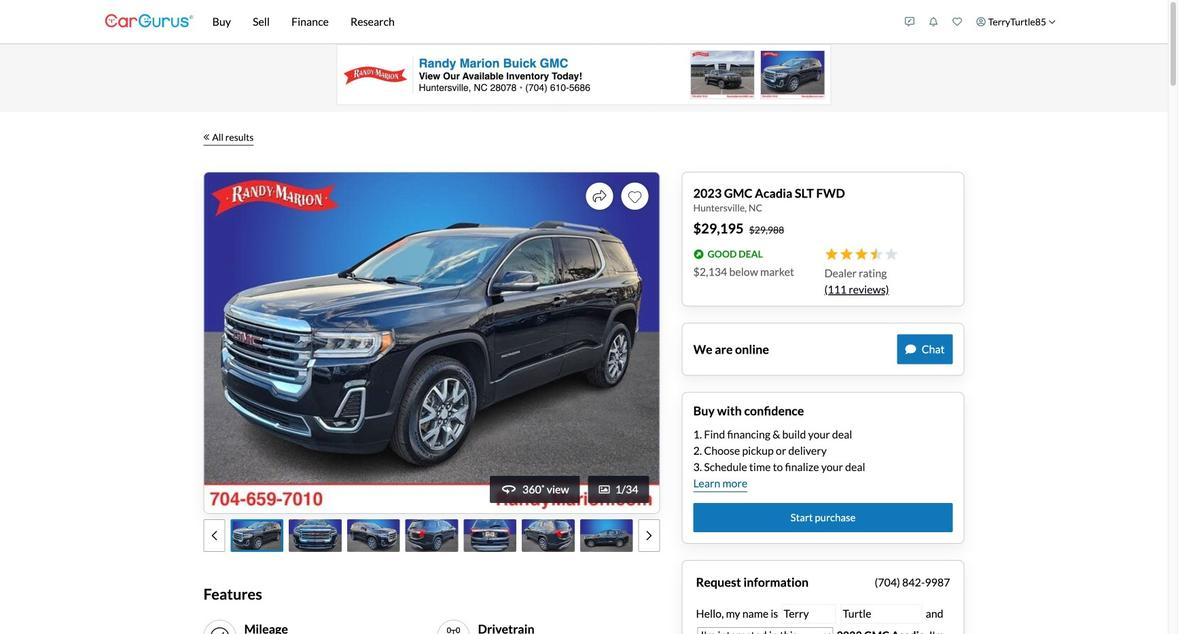 Task type: locate. For each thing, give the bounding box(es) containing it.
chevron double left image
[[204, 134, 209, 141]]

advertisement element
[[337, 44, 831, 105]]

menu
[[898, 3, 1063, 41]]

view vehicle photo 2 image
[[289, 520, 342, 552]]

add a car review image
[[905, 17, 915, 27]]

user icon image
[[976, 17, 986, 27]]

view vehicle photo 5 image
[[464, 520, 516, 552]]

menu bar
[[193, 0, 898, 43]]

chevron down image
[[1049, 18, 1056, 25]]

menu item
[[969, 3, 1063, 41]]

prev page image
[[212, 531, 217, 542]]

share image
[[593, 190, 606, 203]]

drivetrain image
[[443, 627, 464, 635]]

mileage image
[[209, 627, 231, 635]]

view vehicle photo 3 image
[[347, 520, 400, 552]]

view vehicle photo 7 image
[[580, 520, 633, 552]]

tab list
[[204, 520, 660, 552]]

image image
[[599, 485, 610, 495]]



Task type: vqa. For each thing, say whether or not it's contained in the screenshot.
Open Notifications image
yes



Task type: describe. For each thing, give the bounding box(es) containing it.
view vehicle photo 4 image
[[405, 520, 458, 552]]

open notifications image
[[929, 17, 938, 27]]

next page image
[[647, 531, 652, 542]]

Last name field
[[841, 605, 922, 624]]

view vehicle photo 1 image
[[231, 520, 284, 552]]

First name field
[[782, 605, 836, 624]]

view vehicle photo 6 image
[[522, 520, 575, 552]]

comment image
[[906, 344, 916, 355]]

vehicle full photo image
[[204, 173, 659, 514]]

3.5 rating image
[[825, 248, 898, 261]]

saved cars image
[[953, 17, 962, 27]]



